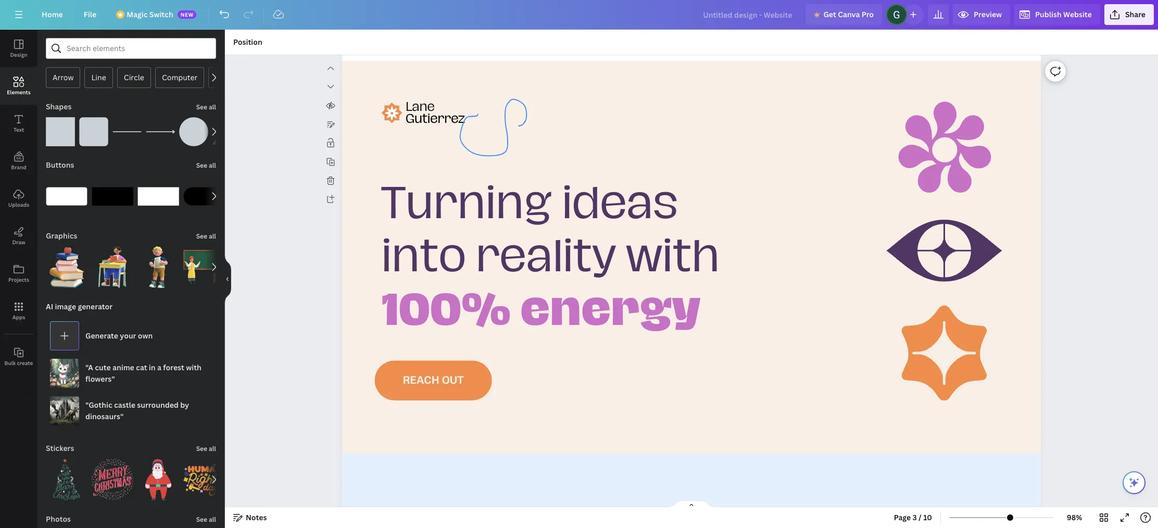 Task type: describe. For each thing, give the bounding box(es) containing it.
"gothic
[[85, 400, 112, 410]]

new
[[181, 11, 194, 18]]

magic switch
[[127, 9, 173, 19]]

anime
[[113, 363, 134, 373]]

"gothic castle surrounded by dinosaurs"
[[85, 400, 189, 422]]

see all for shapes
[[196, 103, 216, 112]]

lane
[[406, 101, 435, 113]]

rounded square image
[[79, 117, 108, 146]]

text
[[13, 126, 24, 133]]

home link
[[33, 4, 71, 25]]

100% energy
[[381, 289, 701, 330]]

cute
[[95, 363, 111, 373]]

photos button
[[45, 509, 72, 528]]

share
[[1126, 9, 1146, 19]]

get canva pro button
[[806, 4, 883, 25]]

microsoft word
[[215, 72, 269, 82]]

draw
[[12, 239, 25, 246]]

position button
[[229, 34, 267, 51]]

lane gutierrez
[[406, 101, 465, 125]]

with inside the ""a cute anime cat in a forest with flowers""
[[186, 363, 202, 373]]

pro
[[862, 9, 874, 19]]

see all for graphics
[[196, 232, 216, 241]]

image
[[55, 302, 76, 312]]

graphics
[[46, 231, 77, 241]]

3d business elements teacher teaching image
[[183, 246, 225, 288]]

shapes
[[46, 102, 72, 112]]

apps
[[12, 314, 25, 321]]

oblong button - 4 image
[[183, 176, 225, 217]]

white circle shape image
[[179, 117, 208, 146]]

design button
[[0, 30, 38, 67]]

stickers
[[46, 443, 74, 453]]

cat
[[136, 363, 147, 373]]

rounded rectangle button - 1 image
[[46, 176, 88, 217]]

surrounded
[[137, 400, 179, 410]]

in
[[149, 363, 156, 373]]

hide image
[[225, 254, 231, 304]]

Search elements search field
[[67, 39, 195, 58]]

microsoft word button
[[209, 67, 276, 88]]

shapes button
[[45, 96, 73, 117]]

forest
[[163, 363, 184, 373]]

side panel tab list
[[0, 30, 38, 376]]

2 add this line to the canvas image from the left
[[146, 117, 175, 146]]

/
[[919, 513, 922, 523]]

3d school elements composition stacked books and apple image
[[46, 246, 88, 288]]

see all button for stickers
[[195, 438, 217, 459]]

position
[[233, 37, 262, 47]]

publish website button
[[1015, 4, 1101, 25]]

file
[[84, 9, 97, 19]]

flowers"
[[85, 374, 115, 384]]

3d teacher and student pre school boy speaking image
[[138, 246, 179, 288]]

"a cute anime cat in a forest with flowers"
[[85, 363, 202, 384]]

publish website
[[1036, 9, 1093, 19]]

line button
[[85, 67, 113, 88]]

create
[[17, 360, 33, 367]]

own
[[138, 331, 153, 341]]

design
[[10, 51, 27, 58]]

turning
[[381, 184, 552, 225]]

arrow
[[53, 72, 74, 82]]

brand button
[[0, 142, 38, 180]]

dinosaurs"
[[85, 412, 124, 422]]

circle button
[[117, 67, 151, 88]]

your
[[120, 331, 136, 341]]

a
[[157, 363, 161, 373]]

preview button
[[954, 4, 1011, 25]]

gutierrez
[[406, 113, 465, 125]]

all for photos
[[209, 515, 216, 524]]

by
[[180, 400, 189, 410]]

ai image generator
[[46, 302, 113, 312]]

1 add this line to the canvas image from the left
[[113, 117, 142, 146]]

computer
[[162, 72, 198, 82]]

microsoft
[[215, 72, 249, 82]]

uploads
[[8, 201, 29, 208]]

98%
[[1068, 513, 1083, 523]]

rectangle button - 3 image
[[138, 176, 179, 217]]

website
[[1064, 9, 1093, 19]]

elements
[[7, 89, 31, 96]]

see all for stickers
[[196, 445, 216, 453]]

10
[[924, 513, 933, 523]]

projects
[[8, 276, 29, 283]]



Task type: locate. For each thing, give the bounding box(es) containing it.
home
[[42, 9, 63, 19]]

3 see all button from the top
[[195, 226, 217, 246]]

4 see all from the top
[[196, 445, 216, 453]]

see all button for shapes
[[195, 96, 217, 117]]

notes button
[[229, 510, 271, 526]]

all for buttons
[[209, 161, 216, 170]]

generate
[[85, 331, 118, 341]]

3 see all from the top
[[196, 232, 216, 241]]

1 horizontal spatial with
[[626, 236, 720, 277]]

page 3 / 10
[[895, 513, 933, 523]]

arrow button
[[46, 67, 80, 88]]

stickers button
[[45, 438, 75, 459]]

2 see all from the top
[[196, 161, 216, 170]]

all for stickers
[[209, 445, 216, 453]]

group
[[46, 111, 75, 146], [79, 111, 108, 146], [179, 111, 208, 146], [46, 169, 88, 217], [92, 176, 133, 217], [138, 176, 179, 217], [183, 176, 225, 217], [46, 240, 88, 288], [92, 240, 133, 288], [138, 240, 179, 288], [183, 246, 225, 288], [46, 453, 88, 501], [92, 453, 133, 501], [138, 453, 179, 501], [183, 459, 225, 501]]

turning ideas into reality with
[[381, 184, 720, 277]]

all for graphics
[[209, 232, 216, 241]]

generator
[[78, 302, 113, 312]]

bulk
[[4, 360, 16, 367]]

rectangle button - 2 image
[[92, 176, 133, 217]]

add this line to the canvas image right rounded square image
[[113, 117, 142, 146]]

with
[[626, 236, 720, 277], [186, 363, 202, 373]]

5 all from the top
[[209, 515, 216, 524]]

3 all from the top
[[209, 232, 216, 241]]

buttons
[[46, 160, 74, 170]]

switch
[[149, 9, 173, 19]]

1 all from the top
[[209, 103, 216, 112]]

line
[[91, 72, 106, 82]]

get
[[824, 9, 837, 19]]

3
[[913, 513, 918, 523]]

see for stickers
[[196, 445, 207, 453]]

magic
[[127, 9, 148, 19]]

5 see all button from the top
[[195, 509, 217, 528]]

1 see from the top
[[196, 103, 207, 112]]

98% button
[[1058, 510, 1092, 526]]

4 see from the top
[[196, 445, 207, 453]]

see all button for graphics
[[195, 226, 217, 246]]

file button
[[75, 4, 105, 25]]

see for buttons
[[196, 161, 207, 170]]

with inside turning ideas into reality with
[[626, 236, 720, 277]]

Design title text field
[[695, 4, 802, 25]]

see all for photos
[[196, 515, 216, 524]]

all
[[209, 103, 216, 112], [209, 161, 216, 170], [209, 232, 216, 241], [209, 445, 216, 453], [209, 515, 216, 524]]

see all button for buttons
[[195, 155, 217, 176]]

"a
[[85, 363, 93, 373]]

all for shapes
[[209, 103, 216, 112]]

see
[[196, 103, 207, 112], [196, 161, 207, 170], [196, 232, 207, 241], [196, 445, 207, 453], [196, 515, 207, 524]]

2 all from the top
[[209, 161, 216, 170]]

get canva pro
[[824, 9, 874, 19]]

add this line to the canvas image left white circle shape image
[[146, 117, 175, 146]]

see for photos
[[196, 515, 207, 524]]

1 see all from the top
[[196, 103, 216, 112]]

preview
[[975, 9, 1003, 19]]

0 horizontal spatial with
[[186, 363, 202, 373]]

castle
[[114, 400, 135, 410]]

reality
[[476, 236, 616, 277]]

100%
[[381, 289, 511, 330]]

computer button
[[155, 67, 204, 88]]

5 see all from the top
[[196, 515, 216, 524]]

2 see from the top
[[196, 161, 207, 170]]

graphics button
[[45, 226, 78, 246]]

uploads button
[[0, 180, 38, 217]]

buttons button
[[45, 155, 75, 176]]

ideas
[[562, 184, 678, 225]]

draw button
[[0, 217, 38, 255]]

see all for buttons
[[196, 161, 216, 170]]

1 vertical spatial with
[[186, 363, 202, 373]]

5 see from the top
[[196, 515, 207, 524]]

bulk create button
[[0, 338, 38, 376]]

into
[[381, 236, 466, 277]]

square image
[[46, 117, 75, 146]]

4 see all button from the top
[[195, 438, 217, 459]]

triangle up image
[[213, 117, 242, 146]]

generate your own
[[85, 331, 153, 341]]

share button
[[1105, 4, 1155, 25]]

publish
[[1036, 9, 1062, 19]]

see for graphics
[[196, 232, 207, 241]]

canva
[[839, 9, 861, 19]]

0 horizontal spatial add this line to the canvas image
[[113, 117, 142, 146]]

page
[[895, 513, 912, 523]]

main menu bar
[[0, 0, 1159, 30]]

ai
[[46, 302, 53, 312]]

see for shapes
[[196, 103, 207, 112]]

see all button for photos
[[195, 509, 217, 528]]

elements button
[[0, 67, 38, 105]]

3d teacher and student grade boy reading image
[[92, 246, 133, 288]]

apps button
[[0, 292, 38, 330]]

show pages image
[[667, 500, 717, 509]]

notes
[[246, 513, 267, 523]]

circle
[[124, 72, 144, 82]]

page 3 / 10 button
[[890, 510, 937, 526]]

1 see all button from the top
[[195, 96, 217, 117]]

text button
[[0, 105, 38, 142]]

see all button
[[195, 96, 217, 117], [195, 155, 217, 176], [195, 226, 217, 246], [195, 438, 217, 459], [195, 509, 217, 528]]

add this line to the canvas image
[[113, 117, 142, 146], [146, 117, 175, 146]]

energy
[[521, 289, 701, 330]]

1 horizontal spatial add this line to the canvas image
[[146, 117, 175, 146]]

canva assistant image
[[1129, 477, 1141, 489]]

word
[[251, 72, 269, 82]]

2 see all button from the top
[[195, 155, 217, 176]]

photos
[[46, 514, 71, 524]]

projects button
[[0, 255, 38, 292]]

3 see from the top
[[196, 232, 207, 241]]

4 all from the top
[[209, 445, 216, 453]]

0 vertical spatial with
[[626, 236, 720, 277]]



Task type: vqa. For each thing, say whether or not it's contained in the screenshot.
'100% energy'
yes



